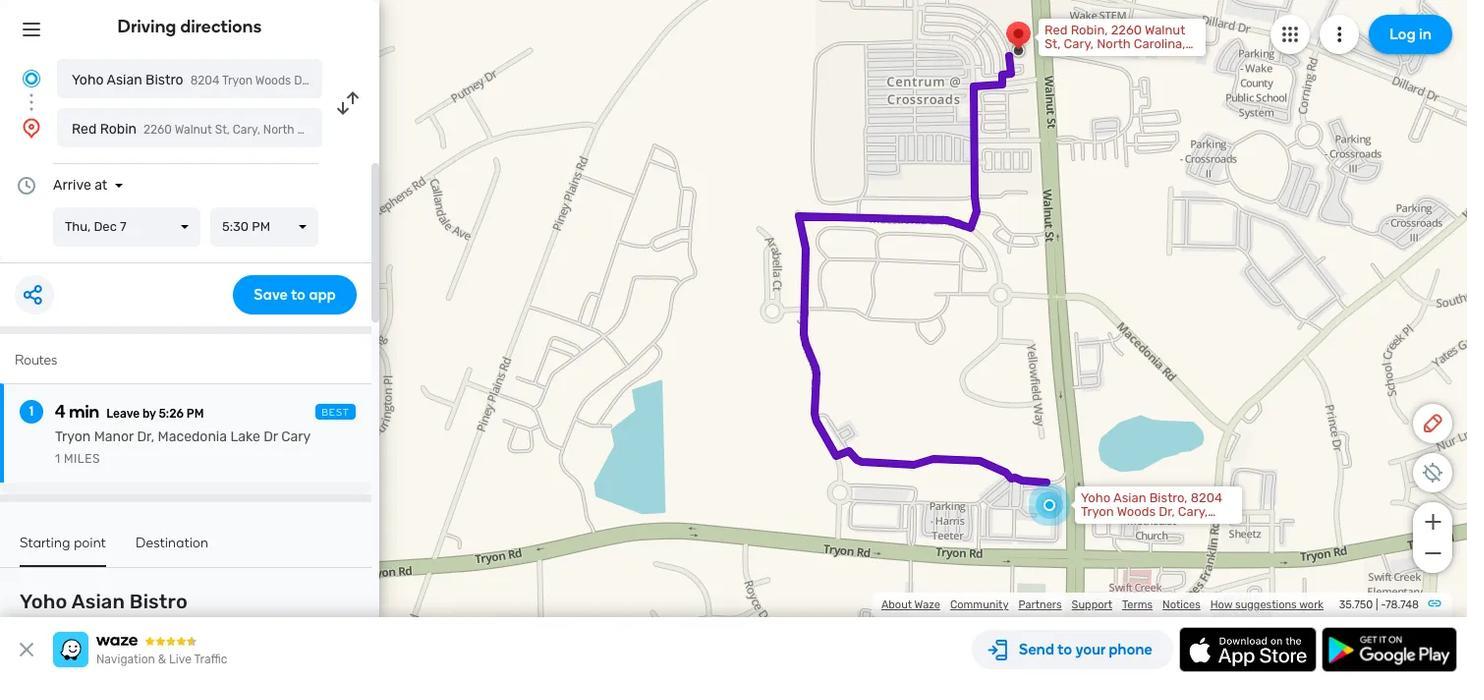 Task type: locate. For each thing, give the bounding box(es) containing it.
north
[[1097, 36, 1131, 51], [263, 123, 295, 137]]

0 vertical spatial yoho asian bistro
[[72, 72, 183, 88]]

2260 right the robin at the left
[[144, 123, 172, 137]]

min
[[69, 401, 99, 423]]

directions
[[180, 16, 262, 37]]

best
[[322, 407, 350, 419]]

about waze community partners support terms notices how suggestions work
[[882, 599, 1324, 611]]

united for robin
[[348, 123, 385, 137]]

0 vertical spatial st,
[[1045, 36, 1061, 51]]

bistro down driving
[[146, 72, 183, 88]]

carolina, inside red robin 2260 walnut st, cary, north carolina, united states
[[297, 123, 345, 137]]

1 vertical spatial states
[[387, 123, 423, 137]]

st, inside red robin, 2260 walnut st, cary, north carolina, united states
[[1045, 36, 1061, 51]]

0 vertical spatial states
[[1088, 50, 1126, 65]]

0 horizontal spatial yoho
[[20, 590, 67, 613]]

yoho asian bistro button
[[57, 59, 322, 98]]

0 vertical spatial cary,
[[1064, 36, 1094, 51]]

2260 inside red robin, 2260 walnut st, cary, north carolina, united states
[[1111, 23, 1142, 37]]

0 horizontal spatial 1
[[29, 403, 34, 420]]

1 vertical spatial 2260
[[144, 123, 172, 137]]

1 left 4
[[29, 403, 34, 420]]

starting point
[[20, 535, 106, 551]]

0 vertical spatial 1
[[29, 403, 34, 420]]

35.750 | -78.748
[[1339, 599, 1419, 611]]

red for robin
[[72, 121, 97, 138]]

1 horizontal spatial cary,
[[1064, 36, 1094, 51]]

traffic
[[194, 653, 227, 666]]

asian
[[107, 72, 142, 88], [71, 590, 125, 613]]

thu, dec 7
[[65, 219, 126, 234]]

x image
[[15, 638, 38, 662]]

1 horizontal spatial carolina,
[[1134, 36, 1186, 51]]

pm
[[252, 219, 270, 234], [187, 407, 204, 421]]

0 horizontal spatial carolina,
[[297, 123, 345, 137]]

st, for robin,
[[1045, 36, 1061, 51]]

0 horizontal spatial st,
[[215, 123, 230, 137]]

north for robin
[[263, 123, 295, 137]]

1 vertical spatial pm
[[187, 407, 204, 421]]

0 horizontal spatial cary,
[[233, 123, 260, 137]]

pm right the 5:30
[[252, 219, 270, 234]]

partners link
[[1019, 599, 1062, 611]]

0 horizontal spatial north
[[263, 123, 295, 137]]

1 vertical spatial united
[[348, 123, 385, 137]]

asian up the robin at the left
[[107, 72, 142, 88]]

walnut right robin,
[[1145, 23, 1186, 37]]

red left robin,
[[1045, 23, 1068, 37]]

driving directions
[[118, 16, 262, 37]]

1 horizontal spatial pm
[[252, 219, 270, 234]]

bistro
[[146, 72, 183, 88], [130, 590, 188, 613]]

bistro down the destination button
[[130, 590, 188, 613]]

1 horizontal spatial north
[[1097, 36, 1131, 51]]

walnut down yoho asian bistro button
[[175, 123, 212, 137]]

navigation & live traffic
[[96, 653, 227, 666]]

0 vertical spatial asian
[[107, 72, 142, 88]]

starting
[[20, 535, 70, 551]]

1 left miles
[[55, 452, 61, 466]]

yoho asian bistro down the "point"
[[20, 590, 188, 613]]

yoho asian bistro
[[72, 72, 183, 88], [20, 590, 188, 613]]

destination
[[136, 535, 209, 551]]

cary, inside red robin, 2260 walnut st, cary, north carolina, united states
[[1064, 36, 1094, 51]]

red left the robin at the left
[[72, 121, 97, 138]]

cary, inside red robin 2260 walnut st, cary, north carolina, united states
[[233, 123, 260, 137]]

0 horizontal spatial states
[[387, 123, 423, 137]]

states inside red robin, 2260 walnut st, cary, north carolina, united states
[[1088, 50, 1126, 65]]

0 vertical spatial north
[[1097, 36, 1131, 51]]

at
[[95, 177, 107, 194]]

2260 inside red robin 2260 walnut st, cary, north carolina, united states
[[144, 123, 172, 137]]

0 vertical spatial walnut
[[1145, 23, 1186, 37]]

current location image
[[20, 67, 43, 90]]

yoho inside button
[[72, 72, 104, 88]]

arrive
[[53, 177, 91, 194]]

united inside red robin, 2260 walnut st, cary, north carolina, united states
[[1045, 50, 1084, 65]]

point
[[74, 535, 106, 551]]

how suggestions work link
[[1211, 599, 1324, 611]]

starting point button
[[20, 535, 106, 567]]

&
[[158, 653, 166, 666]]

1 vertical spatial yoho
[[20, 590, 67, 613]]

1 horizontal spatial red
[[1045, 23, 1068, 37]]

2260 for robin,
[[1111, 23, 1142, 37]]

red inside red robin, 2260 walnut st, cary, north carolina, united states
[[1045, 23, 1068, 37]]

community
[[950, 599, 1009, 611]]

1 horizontal spatial yoho
[[72, 72, 104, 88]]

1 horizontal spatial st,
[[1045, 36, 1061, 51]]

leave
[[106, 407, 140, 421]]

north inside red robin, 2260 walnut st, cary, north carolina, united states
[[1097, 36, 1131, 51]]

bistro inside button
[[146, 72, 183, 88]]

2260 right robin,
[[1111, 23, 1142, 37]]

0 vertical spatial carolina,
[[1134, 36, 1186, 51]]

1 horizontal spatial 1
[[55, 452, 61, 466]]

0 vertical spatial bistro
[[146, 72, 183, 88]]

carolina, inside red robin, 2260 walnut st, cary, north carolina, united states
[[1134, 36, 1186, 51]]

terms link
[[1123, 599, 1153, 611]]

states inside red robin 2260 walnut st, cary, north carolina, united states
[[387, 123, 423, 137]]

routes
[[15, 352, 57, 369]]

1 vertical spatial cary,
[[233, 123, 260, 137]]

1 horizontal spatial united
[[1045, 50, 1084, 65]]

1 vertical spatial 1
[[55, 452, 61, 466]]

zoom out image
[[1421, 542, 1445, 565]]

78.748
[[1386, 599, 1419, 611]]

united inside red robin 2260 walnut st, cary, north carolina, united states
[[348, 123, 385, 137]]

cary,
[[1064, 36, 1094, 51], [233, 123, 260, 137]]

1 horizontal spatial states
[[1088, 50, 1126, 65]]

st, inside red robin 2260 walnut st, cary, north carolina, united states
[[215, 123, 230, 137]]

notices link
[[1163, 599, 1201, 611]]

pm inside 5:30 pm list box
[[252, 219, 270, 234]]

2260 for robin
[[144, 123, 172, 137]]

states
[[1088, 50, 1126, 65], [387, 123, 423, 137]]

0 vertical spatial pm
[[252, 219, 270, 234]]

2260
[[1111, 23, 1142, 37], [144, 123, 172, 137]]

walnut
[[1145, 23, 1186, 37], [175, 123, 212, 137]]

navigation
[[96, 653, 155, 666]]

st,
[[1045, 36, 1061, 51], [215, 123, 230, 137]]

1 vertical spatial red
[[72, 121, 97, 138]]

1 vertical spatial north
[[263, 123, 295, 137]]

1 vertical spatial carolina,
[[297, 123, 345, 137]]

carolina, for robin,
[[1134, 36, 1186, 51]]

1 horizontal spatial 2260
[[1111, 23, 1142, 37]]

zoom in image
[[1421, 510, 1445, 534]]

st, left robin,
[[1045, 36, 1061, 51]]

yoho right current location image
[[72, 72, 104, 88]]

0 vertical spatial 2260
[[1111, 23, 1142, 37]]

asian down the "point"
[[71, 590, 125, 613]]

united
[[1045, 50, 1084, 65], [348, 123, 385, 137]]

0 vertical spatial yoho
[[72, 72, 104, 88]]

0 vertical spatial united
[[1045, 50, 1084, 65]]

4 min leave by 5:26 pm
[[55, 401, 204, 423]]

yoho
[[72, 72, 104, 88], [20, 590, 67, 613]]

1 vertical spatial walnut
[[175, 123, 212, 137]]

0 horizontal spatial red
[[72, 121, 97, 138]]

1 vertical spatial yoho asian bistro
[[20, 590, 188, 613]]

cary, for robin
[[233, 123, 260, 137]]

waze
[[915, 599, 941, 611]]

1 vertical spatial st,
[[215, 123, 230, 137]]

0 horizontal spatial pm
[[187, 407, 204, 421]]

pm up macedonia
[[187, 407, 204, 421]]

red robin, 2260 walnut st, cary, north carolina, united states
[[1045, 23, 1186, 65]]

walnut inside red robin, 2260 walnut st, cary, north carolina, united states
[[1145, 23, 1186, 37]]

st, down yoho asian bistro button
[[215, 123, 230, 137]]

1
[[29, 403, 34, 420], [55, 452, 61, 466]]

0 vertical spatial red
[[1045, 23, 1068, 37]]

0 horizontal spatial united
[[348, 123, 385, 137]]

carolina,
[[1134, 36, 1186, 51], [297, 123, 345, 137]]

yoho up "x" image
[[20, 590, 67, 613]]

walnut inside red robin 2260 walnut st, cary, north carolina, united states
[[175, 123, 212, 137]]

cary
[[281, 429, 311, 445]]

by
[[143, 407, 156, 421]]

1 horizontal spatial walnut
[[1145, 23, 1186, 37]]

pm inside 4 min leave by 5:26 pm
[[187, 407, 204, 421]]

red
[[1045, 23, 1068, 37], [72, 121, 97, 138]]

north inside red robin 2260 walnut st, cary, north carolina, united states
[[263, 123, 295, 137]]

0 horizontal spatial walnut
[[175, 123, 212, 137]]

-
[[1381, 599, 1386, 611]]

0 horizontal spatial 2260
[[144, 123, 172, 137]]

yoho asian bistro up the robin at the left
[[72, 72, 183, 88]]

asian inside button
[[107, 72, 142, 88]]



Task type: describe. For each thing, give the bounding box(es) containing it.
cary, for robin,
[[1064, 36, 1094, 51]]

destination button
[[136, 535, 209, 565]]

macedonia
[[158, 429, 227, 445]]

4
[[55, 401, 65, 423]]

lake
[[230, 429, 260, 445]]

location image
[[20, 116, 43, 140]]

35.750
[[1339, 599, 1373, 611]]

5:30 pm
[[222, 219, 270, 234]]

support
[[1072, 599, 1113, 611]]

north for robin,
[[1097, 36, 1131, 51]]

tryon
[[55, 429, 91, 445]]

suggestions
[[1236, 599, 1297, 611]]

clock image
[[15, 174, 38, 198]]

live
[[169, 653, 192, 666]]

red for robin,
[[1045, 23, 1068, 37]]

carolina, for robin
[[297, 123, 345, 137]]

walnut for robin
[[175, 123, 212, 137]]

dr,
[[137, 429, 155, 445]]

arrive at
[[53, 177, 107, 194]]

dec
[[94, 219, 117, 234]]

dr
[[264, 429, 278, 445]]

link image
[[1427, 596, 1443, 611]]

7
[[120, 219, 126, 234]]

robin
[[100, 121, 137, 138]]

support link
[[1072, 599, 1113, 611]]

states for robin
[[387, 123, 423, 137]]

5:30
[[222, 219, 249, 234]]

miles
[[64, 452, 100, 466]]

5:30 pm list box
[[210, 207, 318, 247]]

terms
[[1123, 599, 1153, 611]]

community link
[[950, 599, 1009, 611]]

walnut for robin,
[[1145, 23, 1186, 37]]

about
[[882, 599, 912, 611]]

notices
[[1163, 599, 1201, 611]]

st, for robin
[[215, 123, 230, 137]]

about waze link
[[882, 599, 941, 611]]

united for robin,
[[1045, 50, 1084, 65]]

states for robin,
[[1088, 50, 1126, 65]]

how
[[1211, 599, 1233, 611]]

thu,
[[65, 219, 91, 234]]

tryon manor dr, macedonia lake dr cary 1 miles
[[55, 429, 311, 466]]

|
[[1376, 599, 1379, 611]]

1 inside 'tryon manor dr, macedonia lake dr cary 1 miles'
[[55, 452, 61, 466]]

thu, dec 7 list box
[[53, 207, 201, 247]]

partners
[[1019, 599, 1062, 611]]

1 vertical spatial bistro
[[130, 590, 188, 613]]

robin,
[[1071, 23, 1108, 37]]

manor
[[94, 429, 134, 445]]

5:26
[[159, 407, 184, 421]]

1 vertical spatial asian
[[71, 590, 125, 613]]

yoho asian bistro inside button
[[72, 72, 183, 88]]

driving
[[118, 16, 176, 37]]

pencil image
[[1421, 412, 1445, 435]]

red robin 2260 walnut st, cary, north carolina, united states
[[72, 121, 423, 138]]

work
[[1300, 599, 1324, 611]]



Task type: vqa. For each thing, say whether or not it's contained in the screenshot.
the 3 in the the 5 4 3 2 1
no



